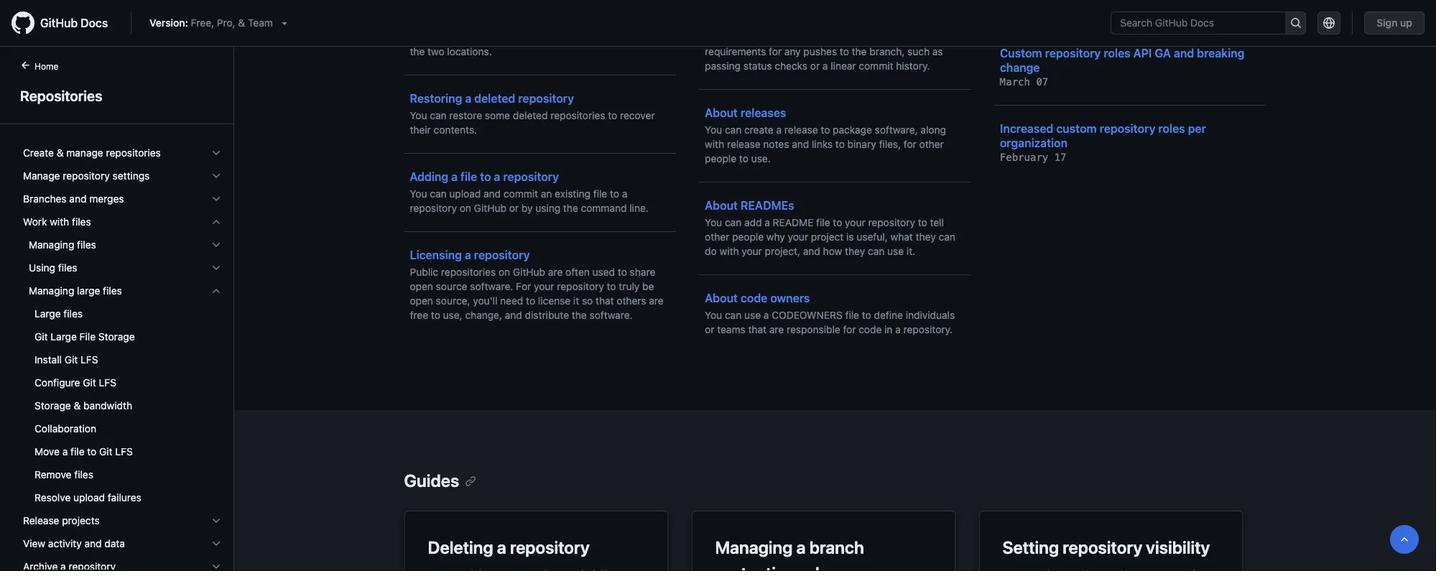 Task type: locate. For each thing, give the bounding box(es) containing it.
as inside you can protect important branches by setting branch protection rules, which define whether collaborators can delete or force push to the branch and set requirements for any pushes to the branch, such as passing status checks or a linear commit history.
[[933, 46, 943, 57]]

repositories left recover
[[551, 110, 606, 121]]

0 vertical spatial it
[[624, 3, 630, 14]]

lfs down file
[[81, 354, 98, 366]]

managing inside dropdown button
[[29, 285, 74, 297]]

0 vertical spatial managing
[[29, 239, 74, 251]]

0 vertical spatial about
[[705, 106, 738, 120]]

2 managing large files element from the top
[[11, 303, 234, 510]]

git
[[34, 331, 48, 343], [65, 354, 78, 366], [83, 377, 96, 389], [99, 446, 113, 458]]

as down when
[[410, 17, 421, 29]]

1 horizontal spatial define
[[874, 309, 903, 321]]

push
[[795, 31, 818, 43]]

1 horizontal spatial code
[[859, 324, 882, 336]]

1 vertical spatial people
[[732, 231, 764, 243]]

0 vertical spatial use
[[888, 245, 904, 257]]

a right the add
[[765, 217, 770, 229]]

0 vertical spatial storage
[[98, 331, 135, 343]]

deleted right "some"
[[513, 110, 548, 121]]

remove files
[[34, 469, 93, 481]]

you
[[705, 3, 722, 14], [519, 17, 536, 29], [410, 110, 427, 121], [705, 124, 722, 136], [410, 188, 427, 200], [705, 217, 722, 229], [705, 309, 722, 321]]

repository. down individuals
[[904, 324, 953, 336]]

managing large files element containing managing large files
[[11, 280, 234, 510]]

1 vertical spatial software.
[[590, 309, 633, 321]]

0 vertical spatial protection
[[705, 17, 753, 29]]

github.com,
[[563, 3, 621, 14]]

can left the add
[[725, 217, 742, 229]]

1 vertical spatial by
[[522, 202, 533, 214]]

0 vertical spatial as
[[410, 17, 421, 29]]

using files button
[[17, 257, 228, 280]]

about inside the about releases you can create a release to package software, along with release notes and links to binary files, for other people to use.
[[705, 106, 738, 120]]

bandwidth
[[83, 400, 132, 412]]

0 horizontal spatial github
[[40, 16, 78, 30]]

to left tell
[[918, 217, 928, 229]]

you inside you can protect important branches by setting branch protection rules, which define whether collaborators can delete or force push to the branch and set requirements for any pushes to the branch, such as passing status checks or a linear commit history.
[[705, 3, 722, 14]]

sc 9kayk9 0 image inside create & manage repositories dropdown button
[[211, 147, 222, 159]]

and up branch,
[[885, 31, 903, 43]]

1 horizontal spatial repositories
[[441, 266, 496, 278]]

large up install git lfs
[[51, 331, 77, 343]]

1 vertical spatial roles
[[1159, 122, 1186, 135]]

about inside the about code owners you can use a codeowners file to define individuals or teams that are responsible for code in a repository.
[[705, 291, 738, 305]]

0 horizontal spatial repositories
[[106, 147, 161, 159]]

1 sc 9kayk9 0 image from the top
[[211, 147, 222, 159]]

source
[[436, 281, 468, 293]]

sc 9kayk9 0 image
[[211, 170, 222, 182], [211, 285, 222, 297], [211, 538, 222, 550], [211, 561, 222, 571]]

sc 9kayk9 0 image inside release projects dropdown button
[[211, 515, 222, 527]]

people inside about readmes you can add a readme file to your repository to tell other people why your project is useful, what they can do with your project, and how they can use it.
[[732, 231, 764, 243]]

0 vertical spatial for
[[769, 46, 782, 57]]

1 vertical spatial it
[[573, 295, 579, 307]]

and left how
[[803, 245, 821, 257]]

or left teams
[[705, 324, 715, 336]]

your
[[586, 17, 607, 29], [514, 31, 535, 43], [845, 217, 866, 229], [788, 231, 809, 243], [742, 245, 762, 257], [534, 281, 555, 293]]

6 sc 9kayk9 0 image from the top
[[211, 515, 222, 527]]

team
[[248, 17, 273, 29]]

can down the useful,
[[868, 245, 885, 257]]

1 vertical spatial they
[[845, 245, 865, 257]]

1 horizontal spatial github
[[474, 202, 507, 214]]

repository.
[[467, 17, 516, 29], [904, 324, 953, 336]]

2 vertical spatial repositories
[[441, 266, 496, 278]]

repository inside dropdown button
[[63, 170, 110, 182]]

about left releases
[[705, 106, 738, 120]]

pushes
[[804, 46, 837, 57]]

sc 9kayk9 0 image inside manage repository settings dropdown button
[[211, 170, 222, 182]]

1 horizontal spatial they
[[916, 231, 936, 243]]

repositories up the source at the left of page
[[441, 266, 496, 278]]

move a file to git lfs link
[[17, 441, 228, 464]]

Search GitHub Docs search field
[[1112, 12, 1286, 34]]

1 vertical spatial repository.
[[904, 324, 953, 336]]

2 vertical spatial about
[[705, 291, 738, 305]]

with left 'notes'
[[705, 138, 725, 150]]

march 07 element
[[1000, 76, 1049, 88]]

sc 9kayk9 0 image for work with files
[[211, 216, 222, 228]]

0 vertical spatial large
[[34, 308, 61, 320]]

linear
[[831, 60, 856, 72]]

restoring a deleted repository you can restore some deleted repositories to recover their contents.
[[410, 92, 655, 136]]

such
[[908, 46, 930, 57]]

resolve upload failures
[[34, 492, 141, 504]]

notes
[[764, 138, 789, 150]]

1 vertical spatial github
[[474, 202, 507, 214]]

a down "pushes"
[[823, 60, 828, 72]]

managing files button
[[17, 234, 228, 257]]

you left clone
[[519, 17, 536, 29]]

managing
[[29, 239, 74, 251], [29, 285, 74, 297], [715, 538, 793, 558]]

an
[[541, 188, 552, 200]]

owners
[[771, 291, 810, 305]]

sc 9kayk9 0 image for view activity and data
[[211, 538, 222, 550]]

1 vertical spatial upload
[[73, 492, 105, 504]]

what
[[891, 231, 913, 243]]

2 sc 9kayk9 0 image from the top
[[211, 193, 222, 205]]

search image
[[1291, 17, 1302, 29]]

0 vertical spatial lfs
[[81, 354, 98, 366]]

0 vertical spatial software.
[[470, 281, 513, 293]]

and inside the adding a file to a repository you can upload and commit an existing file to a repository on github or by using the command line.
[[484, 188, 501, 200]]

a up 'notes'
[[777, 124, 782, 136]]

1 horizontal spatial it
[[624, 3, 630, 14]]

github up the for in the left of the page
[[513, 266, 546, 278]]

files for remove files
[[74, 469, 93, 481]]

a inside managing a branch protection rule
[[797, 538, 806, 558]]

3 sc 9kayk9 0 image from the top
[[211, 216, 222, 228]]

1 horizontal spatial as
[[933, 46, 943, 57]]

0 horizontal spatial it
[[573, 295, 579, 307]]

that right so
[[596, 295, 614, 307]]

and
[[585, 31, 602, 43], [885, 31, 903, 43], [1174, 46, 1195, 60], [792, 138, 809, 150], [484, 188, 501, 200], [69, 193, 87, 205], [803, 245, 821, 257], [505, 309, 522, 321], [84, 538, 102, 550]]

1 vertical spatial storage
[[34, 400, 71, 412]]

storage down large files link
[[98, 331, 135, 343]]

sc 9kayk9 0 image for using files
[[211, 262, 222, 274]]

lfs down collaboration link
[[115, 446, 133, 458]]

0 horizontal spatial storage
[[34, 400, 71, 412]]

a right deleting
[[497, 538, 507, 558]]

1 vertical spatial define
[[874, 309, 903, 321]]

4 sc 9kayk9 0 image from the top
[[211, 239, 222, 251]]

deleting a repository link
[[404, 511, 669, 571]]

move
[[34, 446, 60, 458]]

your inside licensing a repository public repositories on github are often used to share open source software. for your repository to truly be open source, you'll need to license it so that others are free to use, change, and distribute the software.
[[534, 281, 555, 293]]

you left protect
[[705, 3, 722, 14]]

as
[[410, 17, 421, 29], [933, 46, 943, 57]]

deleted
[[474, 92, 516, 105], [513, 110, 548, 121]]

use up teams
[[745, 309, 761, 321]]

0 horizontal spatial release
[[727, 138, 761, 150]]

0 horizontal spatial other
[[705, 231, 730, 243]]

0 horizontal spatial that
[[596, 295, 614, 307]]

they
[[916, 231, 936, 243], [845, 245, 865, 257]]

1 horizontal spatial use
[[888, 245, 904, 257]]

1 vertical spatial as
[[933, 46, 943, 57]]

1 sc 9kayk9 0 image from the top
[[211, 170, 222, 182]]

files inside 'dropdown button'
[[77, 239, 96, 251]]

repository. inside when you create a repository on github.com, it exists as a remote repository. you can clone your repository to create a local copy on your computer and sync between the two locations.
[[467, 17, 516, 29]]

0 vertical spatial upload
[[449, 188, 481, 200]]

upload inside the adding a file to a repository you can upload and commit an existing file to a repository on github or by using the command line.
[[449, 188, 481, 200]]

a inside you can protect important branches by setting branch protection rules, which define whether collaborators can delete or force push to the branch and set requirements for any pushes to the branch, such as passing status checks or a linear commit history.
[[823, 60, 828, 72]]

sc 9kayk9 0 image inside managing large files dropdown button
[[211, 285, 222, 297]]

and down need
[[505, 309, 522, 321]]

often
[[566, 266, 590, 278]]

& inside dropdown button
[[57, 147, 64, 159]]

it left exists
[[624, 3, 630, 14]]

to down used
[[607, 281, 616, 293]]

managing files
[[29, 239, 96, 251]]

repositories up settings
[[106, 147, 161, 159]]

1 vertical spatial lfs
[[99, 377, 116, 389]]

project,
[[765, 245, 801, 257]]

0 vertical spatial github
[[40, 16, 78, 30]]

restore
[[449, 110, 482, 121]]

and left an
[[484, 188, 501, 200]]

0 vertical spatial code
[[741, 291, 768, 305]]

can down restoring
[[430, 110, 447, 121]]

0 horizontal spatial commit
[[504, 188, 538, 200]]

create right you
[[459, 3, 488, 14]]

1 vertical spatial commit
[[504, 188, 538, 200]]

about for about readmes
[[705, 199, 738, 212]]

protection left rule
[[715, 563, 796, 571]]

with inside the about releases you can create a release to package software, along with release notes and links to binary files, for other people to use.
[[705, 138, 725, 150]]

that inside the about code owners you can use a codeowners file to define individuals or teams that are responsible for code in a repository.
[[749, 324, 767, 336]]

computer
[[537, 31, 582, 43]]

roles left api
[[1104, 46, 1131, 60]]

0 vertical spatial repositories
[[551, 110, 606, 121]]

scroll to top image
[[1399, 534, 1411, 545]]

0 horizontal spatial repository.
[[467, 17, 516, 29]]

1 vertical spatial managing
[[29, 285, 74, 297]]

file right the codeowners
[[846, 309, 860, 321]]

it
[[624, 3, 630, 14], [573, 295, 579, 307]]

managing inside managing a branch protection rule
[[715, 538, 793, 558]]

can up teams
[[725, 309, 742, 321]]

sign
[[1377, 17, 1398, 29]]

1 vertical spatial &
[[57, 147, 64, 159]]

0 horizontal spatial by
[[522, 202, 533, 214]]

are left often
[[548, 266, 563, 278]]

the up linear
[[852, 46, 867, 57]]

remove files link
[[17, 464, 228, 487]]

work with files element containing work with files
[[11, 211, 234, 510]]

or inside the adding a file to a repository you can upload and commit an existing file to a repository on github or by using the command line.
[[509, 202, 519, 214]]

files down work with files
[[77, 239, 96, 251]]

home link
[[14, 60, 81, 74]]

useful,
[[857, 231, 888, 243]]

git right the install
[[65, 354, 78, 366]]

repository
[[499, 3, 546, 14], [610, 17, 657, 29], [1045, 46, 1101, 60], [518, 92, 574, 105], [1100, 122, 1156, 135], [63, 170, 110, 182], [503, 170, 559, 184], [410, 202, 457, 214], [869, 217, 916, 229], [474, 248, 530, 262], [557, 281, 604, 293], [510, 538, 590, 558], [1063, 538, 1143, 558]]

the down existing
[[563, 202, 578, 214]]

1 horizontal spatial &
[[74, 400, 81, 412]]

release
[[785, 124, 818, 136], [727, 138, 761, 150]]

github left docs
[[40, 16, 78, 30]]

2 horizontal spatial github
[[513, 266, 546, 278]]

git large file storage link
[[17, 326, 228, 349]]

deleted up "some"
[[474, 92, 516, 105]]

are down be
[[649, 295, 664, 307]]

1 horizontal spatial upload
[[449, 188, 481, 200]]

by up whether
[[875, 3, 886, 14]]

sc 9kayk9 0 image for managing large files
[[211, 285, 222, 297]]

that right teams
[[749, 324, 767, 336]]

work
[[23, 216, 47, 228]]

to up project
[[833, 217, 843, 229]]

1 horizontal spatial other
[[920, 138, 944, 150]]

1 vertical spatial with
[[50, 216, 69, 228]]

github
[[40, 16, 78, 30], [474, 202, 507, 214], [513, 266, 546, 278]]

repositories element
[[0, 58, 234, 571]]

on inside the adding a file to a repository you can upload and commit an existing file to a repository on github or by using the command line.
[[460, 202, 471, 214]]

0 vertical spatial open
[[410, 281, 433, 293]]

repositories link
[[17, 85, 216, 106]]

do
[[705, 245, 717, 257]]

2 horizontal spatial repositories
[[551, 110, 606, 121]]

files,
[[879, 138, 901, 150]]

for down force
[[769, 46, 782, 57]]

create up two
[[410, 31, 439, 43]]

0 vertical spatial with
[[705, 138, 725, 150]]

files for large files
[[64, 308, 83, 320]]

commit left an
[[504, 188, 538, 200]]

files right large
[[103, 285, 122, 297]]

4 sc 9kayk9 0 image from the top
[[211, 561, 222, 571]]

commit down branch,
[[859, 60, 894, 72]]

1 vertical spatial branch
[[850, 31, 883, 43]]

2 horizontal spatial create
[[745, 124, 774, 136]]

1 horizontal spatial are
[[649, 295, 664, 307]]

a inside the restoring a deleted repository you can restore some deleted repositories to recover their contents.
[[465, 92, 472, 105]]

0 horizontal spatial code
[[741, 291, 768, 305]]

branch up collaborators
[[923, 3, 956, 14]]

increased
[[1000, 122, 1054, 135]]

software. down others
[[590, 309, 633, 321]]

3 sc 9kayk9 0 image from the top
[[211, 538, 222, 550]]

1 horizontal spatial that
[[749, 324, 767, 336]]

and inside about readmes you can add a readme file to your repository to tell other people why your project is useful, what they can do with your project, and how they can use it.
[[803, 245, 821, 257]]

1 horizontal spatial for
[[843, 324, 856, 336]]

1 horizontal spatial software.
[[590, 309, 633, 321]]

failures
[[108, 492, 141, 504]]

create inside the about releases you can create a release to package software, along with release notes and links to binary files, for other people to use.
[[745, 124, 774, 136]]

2 vertical spatial &
[[74, 400, 81, 412]]

add
[[745, 217, 762, 229]]

sc 9kayk9 0 image inside view activity and data dropdown button
[[211, 538, 222, 550]]

None search field
[[1111, 11, 1307, 34]]

increased custom repository roles per organization february 17
[[1000, 122, 1207, 164]]

open
[[410, 281, 433, 293], [410, 295, 433, 307]]

1 horizontal spatial roles
[[1159, 122, 1186, 135]]

select language: current language is english image
[[1324, 17, 1336, 29]]

on up need
[[499, 266, 510, 278]]

using files
[[29, 262, 77, 274]]

software. up you'll
[[470, 281, 513, 293]]

github docs
[[40, 16, 108, 30]]

to left recover
[[608, 110, 618, 121]]

can up computer
[[539, 17, 556, 29]]

17
[[1055, 152, 1067, 164]]

3 about from the top
[[705, 291, 738, 305]]

file
[[80, 331, 96, 343]]

0 vertical spatial that
[[596, 295, 614, 307]]

1 horizontal spatial release
[[785, 124, 818, 136]]

you up do
[[705, 217, 722, 229]]

people
[[705, 153, 737, 165], [732, 231, 764, 243]]

sc 9kayk9 0 image for branches and merges
[[211, 193, 222, 205]]

code left owners
[[741, 291, 768, 305]]

line.
[[630, 202, 649, 214]]

0 horizontal spatial upload
[[73, 492, 105, 504]]

sc 9kayk9 0 image for release projects
[[211, 515, 222, 527]]

protection up delete
[[705, 17, 753, 29]]

1 vertical spatial about
[[705, 199, 738, 212]]

your up license
[[534, 281, 555, 293]]

change,
[[465, 309, 502, 321]]

and right "ga"
[[1174, 46, 1195, 60]]

about inside about readmes you can add a readme file to your repository to tell other people why your project is useful, what they can do with your project, and how they can use it.
[[705, 199, 738, 212]]

files
[[72, 216, 91, 228], [77, 239, 96, 251], [58, 262, 77, 274], [103, 285, 122, 297], [64, 308, 83, 320], [74, 469, 93, 481]]

other inside the about releases you can create a release to package software, along with release notes and links to binary files, for other people to use.
[[920, 138, 944, 150]]

and left links at the top of page
[[792, 138, 809, 150]]

license
[[538, 295, 571, 307]]

sc 9kayk9 0 image for manage repository settings
[[211, 170, 222, 182]]

define up push
[[814, 17, 843, 29]]

with up managing files
[[50, 216, 69, 228]]

a left the codeowners
[[764, 309, 769, 321]]

sc 9kayk9 0 image inside using files dropdown button
[[211, 262, 222, 274]]

sc 9kayk9 0 image
[[211, 147, 222, 159], [211, 193, 222, 205], [211, 216, 222, 228], [211, 239, 222, 251], [211, 262, 222, 274], [211, 515, 222, 527]]

sc 9kayk9 0 image inside work with files dropdown button
[[211, 216, 222, 228]]

work with files element containing managing files
[[11, 234, 234, 510]]

1 vertical spatial are
[[649, 295, 664, 307]]

github inside licensing a repository public repositories on github are often used to share open source software. for your repository to truly be open source, you'll need to license it so that others are free to use, change, and distribute the software.
[[513, 266, 546, 278]]

0 vertical spatial other
[[920, 138, 944, 150]]

people down the add
[[732, 231, 764, 243]]

breaking
[[1197, 46, 1245, 60]]

2 horizontal spatial &
[[238, 17, 245, 29]]

1 vertical spatial repositories
[[106, 147, 161, 159]]

1 vertical spatial protection
[[715, 563, 796, 571]]

for right "responsible"
[[843, 324, 856, 336]]

you inside the adding a file to a repository you can upload and commit an existing file to a repository on github or by using the command line.
[[410, 188, 427, 200]]

2 vertical spatial are
[[770, 324, 784, 336]]

repository inside the restoring a deleted repository you can restore some deleted repositories to recover their contents.
[[518, 92, 574, 105]]

0 vertical spatial repository.
[[467, 17, 516, 29]]

managing inside 'dropdown button'
[[29, 239, 74, 251]]

0 vertical spatial branch
[[923, 3, 956, 14]]

and inside view activity and data dropdown button
[[84, 538, 102, 550]]

for inside you can protect important branches by setting branch protection rules, which define whether collaborators can delete or force push to the branch and set requirements for any pushes to the branch, such as passing status checks or a linear commit history.
[[769, 46, 782, 57]]

view activity and data button
[[17, 533, 228, 556]]

rule
[[800, 563, 829, 571]]

lfs for configure git lfs
[[99, 377, 116, 389]]

2 about from the top
[[705, 199, 738, 212]]

a inside deleting a repository link
[[497, 538, 507, 558]]

your down the 'readme'
[[788, 231, 809, 243]]

people left use.
[[705, 153, 737, 165]]

2 work with files element from the top
[[11, 234, 234, 510]]

protection
[[705, 17, 753, 29], [715, 563, 796, 571]]

1 work with files element from the top
[[11, 211, 234, 510]]

files down "move a file to git lfs"
[[74, 469, 93, 481]]

existing
[[555, 188, 591, 200]]

0 vertical spatial &
[[238, 17, 245, 29]]

to up linear
[[840, 46, 849, 57]]

open up free
[[410, 295, 433, 307]]

managing for managing a branch protection rule
[[715, 538, 793, 558]]

sc 9kayk9 0 image inside branches and merges dropdown button
[[211, 193, 222, 205]]

how
[[823, 245, 843, 257]]

a up rule
[[797, 538, 806, 558]]

to right adding
[[480, 170, 491, 184]]

branches
[[829, 3, 872, 14]]

files inside dropdown button
[[103, 285, 122, 297]]

2 sc 9kayk9 0 image from the top
[[211, 285, 222, 297]]

1 vertical spatial open
[[410, 295, 433, 307]]

2 vertical spatial with
[[720, 245, 739, 257]]

can inside the adding a file to a repository you can upload and commit an existing file to a repository on github or by using the command line.
[[430, 188, 447, 200]]

need
[[500, 295, 523, 307]]

or left the using
[[509, 202, 519, 214]]

2 vertical spatial create
[[745, 124, 774, 136]]

use
[[888, 245, 904, 257], [745, 309, 761, 321]]

2 vertical spatial for
[[843, 324, 856, 336]]

managing large files element
[[11, 280, 234, 510], [11, 303, 234, 510]]

distribute
[[525, 309, 569, 321]]

0 horizontal spatial as
[[410, 17, 421, 29]]

between
[[629, 31, 669, 43]]

a inside move a file to git lfs link
[[62, 446, 68, 458]]

0 horizontal spatial define
[[814, 17, 843, 29]]

to down the collaboration
[[87, 446, 97, 458]]

release up use.
[[727, 138, 761, 150]]

the inside licensing a repository public repositories on github are often used to share open source software. for your repository to truly be open source, you'll need to license it so that others are free to use, change, and distribute the software.
[[572, 309, 587, 321]]

commit inside the adding a file to a repository you can upload and commit an existing file to a repository on github or by using the command line.
[[504, 188, 538, 200]]

git down collaboration link
[[99, 446, 113, 458]]

5 sc 9kayk9 0 image from the top
[[211, 262, 222, 274]]

move a file to git lfs
[[34, 446, 133, 458]]

for down software,
[[904, 138, 917, 150]]

create down releases
[[745, 124, 774, 136]]

and inside when you create a repository on github.com, it exists as a remote repository. you can clone your repository to create a local copy on your computer and sync between the two locations.
[[585, 31, 602, 43]]

tooltip
[[1391, 525, 1419, 554]]

define inside you can protect important branches by setting branch protection rules, which define whether collaborators can delete or force push to the branch and set requirements for any pushes to the branch, such as passing status checks or a linear commit history.
[[814, 17, 843, 29]]

large down managing large files
[[34, 308, 61, 320]]

1 managing large files element from the top
[[11, 280, 234, 510]]

their
[[410, 124, 431, 136]]

work with files element
[[11, 211, 234, 510], [11, 234, 234, 510]]

delete
[[725, 31, 754, 43]]

sc 9kayk9 0 image inside managing files 'dropdown button'
[[211, 239, 222, 251]]

people inside the about releases you can create a release to package software, along with release notes and links to binary files, for other people to use.
[[705, 153, 737, 165]]

and left sync
[[585, 31, 602, 43]]

a inside the about releases you can create a release to package software, along with release notes and links to binary files, for other people to use.
[[777, 124, 782, 136]]

1 vertical spatial for
[[904, 138, 917, 150]]

repository. up copy
[[467, 17, 516, 29]]

0 vertical spatial are
[[548, 266, 563, 278]]

0 horizontal spatial roles
[[1104, 46, 1131, 60]]

1 vertical spatial code
[[859, 324, 882, 336]]

with
[[705, 138, 725, 150], [50, 216, 69, 228], [720, 245, 739, 257]]

code
[[741, 291, 768, 305], [859, 324, 882, 336]]

git large file storage
[[34, 331, 135, 343]]

a inside about readmes you can add a readme file to your repository to tell other people why your project is useful, what they can do with your project, and how they can use it.
[[765, 217, 770, 229]]

managing large files element containing large files
[[11, 303, 234, 510]]

you down passing
[[705, 124, 722, 136]]

1 about from the top
[[705, 106, 738, 120]]

0 horizontal spatial software.
[[470, 281, 513, 293]]

1 vertical spatial use
[[745, 309, 761, 321]]

2 vertical spatial lfs
[[115, 446, 133, 458]]



Task type: describe. For each thing, give the bounding box(es) containing it.
use inside about readmes you can add a readme file to your repository to tell other people why your project is useful, what they can do with your project, and how they can use it.
[[888, 245, 904, 257]]

march
[[1000, 76, 1031, 88]]

repositories inside licensing a repository public repositories on github are often used to share open source software. for your repository to truly be open source, you'll need to license it so that others are free to use, change, and distribute the software.
[[441, 266, 496, 278]]

on right copy
[[500, 31, 511, 43]]

about releases you can create a release to package software, along with release notes and links to binary files, for other people to use.
[[705, 106, 946, 165]]

you can protect important branches by setting branch protection rules, which define whether collaborators can delete or force push to the branch and set requirements for any pushes to the branch, such as passing status checks or a linear commit history. link
[[705, 0, 966, 85]]

for inside the about code owners you can use a codeowners file to define individuals or teams that are responsible for code in a repository.
[[843, 324, 856, 336]]

a down "some"
[[494, 170, 501, 184]]

it inside when you create a repository on github.com, it exists as a remote repository. you can clone your repository to create a local copy on your computer and sync between the two locations.
[[624, 3, 630, 14]]

use.
[[752, 153, 771, 165]]

repository inside increased custom repository roles per organization february 17
[[1100, 122, 1156, 135]]

07
[[1037, 76, 1049, 88]]

checks
[[775, 60, 808, 72]]

and inside the about releases you can create a release to package software, along with release notes and links to binary files, for other people to use.
[[792, 138, 809, 150]]

you inside about readmes you can add a readme file to your repository to tell other people why your project is useful, what they can do with your project, and how they can use it.
[[705, 217, 722, 229]]

the inside the adding a file to a repository you can upload and commit an existing file to a repository on github or by using the command line.
[[563, 202, 578, 214]]

upload inside work with files element
[[73, 492, 105, 504]]

0 vertical spatial they
[[916, 231, 936, 243]]

repositories inside the restoring a deleted repository you can restore some deleted repositories to recover their contents.
[[551, 110, 606, 121]]

so
[[582, 295, 593, 307]]

release projects
[[23, 515, 100, 527]]

large files link
[[17, 303, 228, 326]]

a up copy
[[491, 3, 497, 14]]

define inside the about code owners you can use a codeowners file to define individuals or teams that are responsible for code in a repository.
[[874, 309, 903, 321]]

branch inside managing a branch protection rule
[[810, 538, 865, 558]]

release projects button
[[17, 510, 228, 533]]

your up is on the right top
[[845, 217, 866, 229]]

& for storage & bandwidth
[[74, 400, 81, 412]]

work with files button
[[17, 211, 228, 234]]

software,
[[875, 124, 918, 136]]

custom
[[1000, 46, 1043, 60]]

as inside when you create a repository on github.com, it exists as a remote repository. you can clone your repository to create a local copy on your computer and sync between the two locations.
[[410, 17, 421, 29]]

sc 9kayk9 0 image for managing files
[[211, 239, 222, 251]]

settings
[[112, 170, 150, 182]]

and inside branches and merges dropdown button
[[69, 193, 87, 205]]

can inside the about code owners you can use a codeowners file to define individuals or teams that are responsible for code in a repository.
[[725, 309, 742, 321]]

to right free
[[431, 309, 440, 321]]

managing for managing files
[[29, 239, 74, 251]]

to up "pushes"
[[821, 31, 830, 43]]

two
[[428, 46, 445, 57]]

licensing
[[410, 248, 462, 262]]

binary
[[848, 138, 877, 150]]

individuals
[[906, 309, 955, 321]]

sign up
[[1377, 17, 1413, 29]]

visibility
[[1147, 538, 1211, 558]]

your left computer
[[514, 31, 535, 43]]

resolve
[[34, 492, 71, 504]]

triangle down image
[[279, 17, 290, 29]]

other inside about readmes you can add a readme file to your repository to tell other people why your project is useful, what they can do with your project, and how they can use it.
[[705, 231, 730, 243]]

1 vertical spatial deleted
[[513, 110, 548, 121]]

roles inside increased custom repository roles per organization february 17
[[1159, 122, 1186, 135]]

0 vertical spatial create
[[459, 3, 488, 14]]

resolve upload failures link
[[17, 487, 228, 510]]

sync
[[605, 31, 626, 43]]

protection inside you can protect important branches by setting branch protection rules, which define whether collaborators can delete or force push to the branch and set requirements for any pushes to the branch, such as passing status checks or a linear commit history.
[[705, 17, 753, 29]]

file right adding
[[461, 170, 477, 184]]

responsible
[[787, 324, 841, 336]]

can inside the about releases you can create a release to package software, along with release notes and links to binary files, for other people to use.
[[725, 124, 742, 136]]

you inside the restoring a deleted repository you can restore some deleted repositories to recover their contents.
[[410, 110, 427, 121]]

to left use.
[[740, 153, 749, 165]]

to up truly
[[618, 266, 627, 278]]

to inside the about code owners you can use a codeowners file to define individuals or teams that are responsible for code in a repository.
[[862, 309, 872, 321]]

lfs for install git lfs
[[81, 354, 98, 366]]

github inside the adding a file to a repository you can upload and commit an existing file to a repository on github or by using the command line.
[[474, 202, 507, 214]]

command
[[581, 202, 627, 214]]

setting
[[889, 3, 921, 14]]

to down the for in the left of the page
[[526, 295, 535, 307]]

guides link
[[404, 471, 477, 491]]

is
[[847, 231, 854, 243]]

file inside the about code owners you can use a codeowners file to define individuals or teams that are responsible for code in a repository.
[[846, 309, 860, 321]]

which
[[784, 17, 811, 29]]

file up command at the left of the page
[[594, 188, 607, 200]]

you inside when you create a repository on github.com, it exists as a remote repository. you can clone your repository to create a local copy on your computer and sync between the two locations.
[[519, 17, 536, 29]]

can left delete
[[705, 31, 722, 43]]

file inside about readmes you can add a readme file to your repository to tell other people why your project is useful, what they can do with your project, and how they can use it.
[[817, 217, 831, 229]]

restoring
[[410, 92, 462, 105]]

whether
[[846, 17, 883, 29]]

clone
[[558, 17, 584, 29]]

repository. inside the about code owners you can use a codeowners file to define individuals or teams that are responsible for code in a repository.
[[904, 324, 953, 336]]

contents.
[[434, 124, 477, 136]]

some
[[485, 110, 510, 121]]

work with files
[[23, 216, 91, 228]]

managing for managing large files
[[29, 285, 74, 297]]

you
[[440, 3, 456, 14]]

passing
[[705, 60, 741, 72]]

releases
[[741, 106, 787, 120]]

readmes
[[741, 199, 795, 212]]

to inside the restoring a deleted repository you can restore some deleted repositories to recover their contents.
[[608, 110, 618, 121]]

repository inside 'custom repository roles api ga and breaking change march 07'
[[1045, 46, 1101, 60]]

you inside the about code owners you can use a codeowners file to define individuals or teams that are responsible for code in a repository.
[[705, 309, 722, 321]]

about code owners you can use a codeowners file to define individuals or teams that are responsible for code in a repository.
[[705, 291, 955, 336]]

remove
[[34, 469, 72, 481]]

a up command at the left of the page
[[622, 188, 628, 200]]

github docs link
[[11, 11, 119, 34]]

managing a branch protection rule link
[[692, 511, 956, 571]]

about for about releases
[[705, 106, 738, 120]]

licensing a repository public repositories on github are often used to share open source software. for your repository to truly be open source, you'll need to license it so that others are free to use, change, and distribute the software.
[[410, 248, 664, 321]]

by inside you can protect important branches by setting branch protection rules, which define whether collaborators can delete or force push to the branch and set requirements for any pushes to the branch, such as passing status checks or a linear commit history.
[[875, 3, 886, 14]]

branch,
[[870, 46, 905, 57]]

1 vertical spatial large
[[51, 331, 77, 343]]

use inside the about code owners you can use a codeowners file to define individuals or teams that are responsible for code in a repository.
[[745, 309, 761, 321]]

a down "remote"
[[442, 31, 447, 43]]

you'll
[[473, 295, 498, 307]]

your down github.com,
[[586, 17, 607, 29]]

protect
[[745, 3, 778, 14]]

commit inside you can protect important branches by setting branch protection rules, which define whether collaborators can delete or force push to the branch and set requirements for any pushes to the branch, such as passing status checks or a linear commit history.
[[859, 60, 894, 72]]

a inside licensing a repository public repositories on github are often used to share open source software. for your repository to truly be open source, you'll need to license it so that others are free to use, change, and distribute the software.
[[465, 248, 471, 262]]

by inside the adding a file to a repository you can upload and commit an existing file to a repository on github or by using the command line.
[[522, 202, 533, 214]]

or down rules,
[[756, 31, 766, 43]]

guides
[[404, 471, 459, 491]]

when
[[410, 3, 437, 14]]

are inside the about code owners you can use a codeowners file to define individuals or teams that are responsible for code in a repository.
[[770, 324, 784, 336]]

and inside 'custom repository roles api ga and breaking change march 07'
[[1174, 46, 1195, 60]]

setting
[[1003, 538, 1059, 558]]

it inside licensing a repository public repositories on github are often used to share open source software. for your repository to truly be open source, you'll need to license it so that others are free to use, change, and distribute the software.
[[573, 295, 579, 307]]

to right links at the top of page
[[836, 138, 845, 150]]

why
[[767, 231, 785, 243]]

the up "pushes"
[[833, 31, 848, 43]]

1 horizontal spatial storage
[[98, 331, 135, 343]]

install git lfs link
[[17, 349, 228, 372]]

ga
[[1155, 46, 1171, 60]]

set
[[905, 31, 920, 43]]

can down tell
[[939, 231, 956, 243]]

deleting a repository
[[428, 538, 590, 558]]

repositories
[[20, 87, 102, 104]]

about readmes you can add a readme file to your repository to tell other people why your project is useful, what they can do with your project, and how they can use it.
[[705, 199, 956, 257]]

project
[[811, 231, 844, 243]]

with inside about readmes you can add a readme file to your repository to tell other people why your project is useful, what they can do with your project, and how they can use it.
[[720, 245, 739, 257]]

when you create a repository on github.com, it exists as a remote repository. you can clone your repository to create a local copy on your computer and sync between the two locations. link
[[410, 0, 671, 70]]

& for create & manage repositories
[[57, 147, 64, 159]]

organization
[[1000, 136, 1068, 150]]

2 open from the top
[[410, 295, 433, 307]]

about for about code owners
[[705, 291, 738, 305]]

files for managing files
[[77, 239, 96, 251]]

protection inside managing a branch protection rule
[[715, 563, 796, 571]]

a down when
[[423, 17, 429, 29]]

and inside you can protect important branches by setting branch protection rules, which define whether collaborators can delete or force push to the branch and set requirements for any pushes to the branch, such as passing status checks or a linear commit history.
[[885, 31, 903, 43]]

merges
[[89, 193, 124, 205]]

package
[[833, 124, 872, 136]]

tell
[[930, 217, 944, 229]]

activity
[[48, 538, 82, 550]]

can inside when you create a repository on github.com, it exists as a remote repository. you can clone your repository to create a local copy on your computer and sync between the two locations.
[[539, 17, 556, 29]]

can left protect
[[725, 3, 742, 14]]

to up command at the left of the page
[[610, 188, 620, 200]]

on up clone
[[549, 3, 561, 14]]

your down the add
[[742, 245, 762, 257]]

share
[[630, 266, 656, 278]]

git up "storage & bandwidth"
[[83, 377, 96, 389]]

codeowners
[[772, 309, 843, 321]]

or down "pushes"
[[811, 60, 820, 72]]

the inside when you create a repository on github.com, it exists as a remote repository. you can clone your repository to create a local copy on your computer and sync between the two locations.
[[410, 46, 425, 57]]

february 17 element
[[1000, 152, 1067, 164]]

sc 9kayk9 0 image for create & manage repositories
[[211, 147, 222, 159]]

0 vertical spatial release
[[785, 124, 818, 136]]

0 vertical spatial deleted
[[474, 92, 516, 105]]

files for using files
[[58, 262, 77, 274]]

readme
[[773, 217, 814, 229]]

file inside repositories element
[[71, 446, 84, 458]]

can inside the restoring a deleted repository you can restore some deleted repositories to recover their contents.
[[430, 110, 447, 121]]

with inside dropdown button
[[50, 216, 69, 228]]

and inside licensing a repository public repositories on github are often used to share open source software. for your repository to truly be open source, you'll need to license it so that others are free to use, change, and distribute the software.
[[505, 309, 522, 321]]

others
[[617, 295, 647, 307]]

remote
[[432, 17, 464, 29]]

a right the in
[[896, 324, 901, 336]]

important
[[781, 3, 826, 14]]

in
[[885, 324, 893, 336]]

0 horizontal spatial they
[[845, 245, 865, 257]]

rules,
[[756, 17, 781, 29]]

to up links at the top of page
[[821, 124, 830, 136]]

create & manage repositories
[[23, 147, 161, 159]]

roles inside 'custom repository roles api ga and breaking change march 07'
[[1104, 46, 1131, 60]]

on inside licensing a repository public repositories on github are often used to share open source software. for your repository to truly be open source, you'll need to license it so that others are free to use, change, and distribute the software.
[[499, 266, 510, 278]]

1 vertical spatial create
[[410, 31, 439, 43]]

manage repository settings
[[23, 170, 150, 182]]

a right adding
[[451, 170, 458, 184]]

repository inside about readmes you can add a readme file to your repository to tell other people why your project is useful, what they can do with your project, and how they can use it.
[[869, 217, 916, 229]]

february
[[1000, 152, 1049, 164]]

links
[[812, 138, 833, 150]]

storage & bandwidth
[[34, 400, 132, 412]]

or inside the about code owners you can use a codeowners file to define individuals or teams that are responsible for code in a repository.
[[705, 324, 715, 336]]

0 horizontal spatial are
[[548, 266, 563, 278]]

that inside licensing a repository public repositories on github are often used to share open source software. for your repository to truly be open source, you'll need to license it so that others are free to use, change, and distribute the software.
[[596, 295, 614, 307]]

branches and merges button
[[17, 188, 228, 211]]

for inside the about releases you can create a release to package software, along with release notes and links to binary files, for other people to use.
[[904, 138, 917, 150]]

requirements
[[705, 46, 766, 57]]

locations.
[[447, 46, 492, 57]]

repositories inside dropdown button
[[106, 147, 161, 159]]

use,
[[443, 309, 463, 321]]

to inside managing large files element
[[87, 446, 97, 458]]

version:
[[150, 17, 188, 29]]

git up the install
[[34, 331, 48, 343]]

files down branches and merges
[[72, 216, 91, 228]]

collaboration link
[[17, 418, 228, 441]]

1 open from the top
[[410, 281, 433, 293]]

you inside the about releases you can create a release to package software, along with release notes and links to binary files, for other people to use.
[[705, 124, 722, 136]]

adding a file to a repository you can upload and commit an existing file to a repository on github or by using the command line.
[[410, 170, 649, 214]]

to inside when you create a repository on github.com, it exists as a remote repository. you can clone your repository to create a local copy on your computer and sync between the two locations.
[[659, 17, 669, 29]]



Task type: vqa. For each thing, say whether or not it's contained in the screenshot.
MANAGE REPOSITORY SETTINGS DROPDOWN BUTTON
yes



